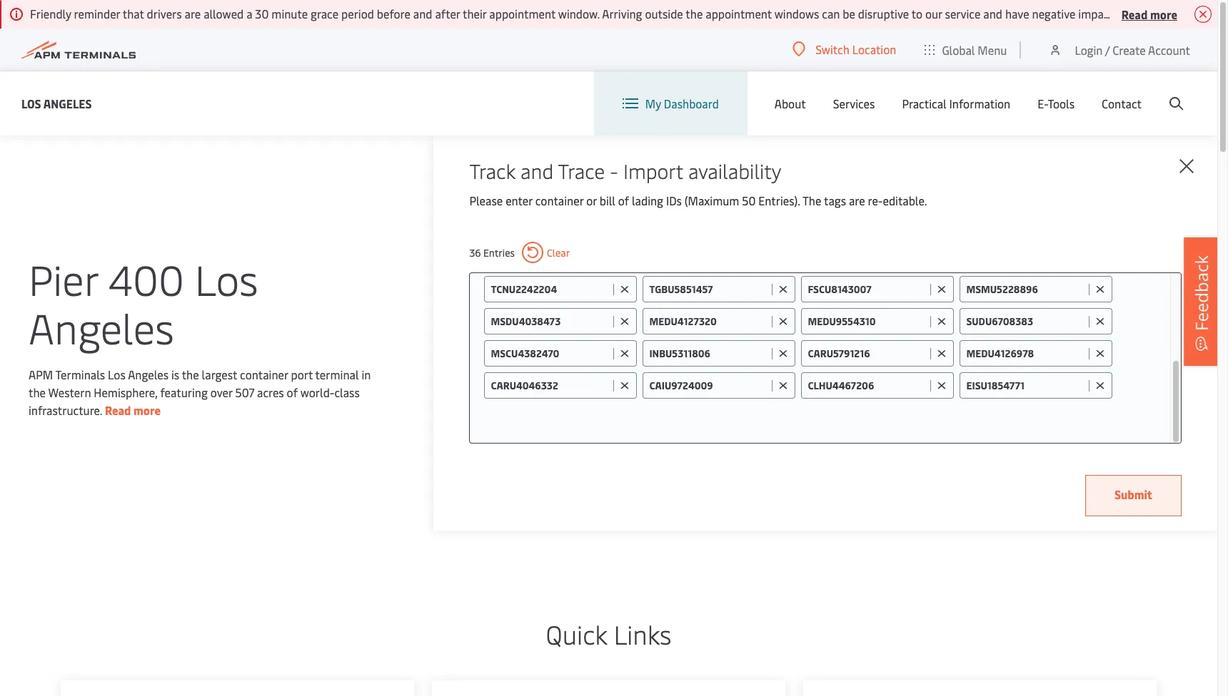 Task type: describe. For each thing, give the bounding box(es) containing it.
friendly reminder that drivers are allowed a 30 minute grace period before and after their appointment window. arriving outside the appointment windows can be disruptive to our service and have negative impacts on drivers who arrive
[[30, 6, 1228, 21]]

trace
[[558, 157, 605, 184]]

over
[[210, 384, 232, 400]]

switch location
[[816, 41, 896, 57]]

import
[[623, 157, 683, 184]]

read for read more button
[[1121, 6, 1148, 22]]

period
[[341, 6, 374, 21]]

acres
[[257, 384, 284, 400]]

on
[[1122, 6, 1135, 21]]

world-
[[300, 384, 334, 400]]

apm terminals los angeles is the largest container port terminal in the western hemisphere, featuring over 507 acres of world-class infrastructure.
[[29, 367, 371, 418]]

negative
[[1032, 6, 1076, 21]]

outside
[[645, 6, 683, 21]]

who
[[1175, 6, 1197, 21]]

tags
[[824, 193, 846, 208]]

submit button
[[1085, 476, 1182, 517]]

arrive
[[1200, 6, 1228, 21]]

pier
[[29, 250, 98, 307]]

my
[[645, 96, 661, 111]]

login / create account
[[1075, 42, 1190, 57]]

read more link
[[105, 402, 161, 418]]

dashboard
[[664, 96, 719, 111]]

enter
[[506, 193, 533, 208]]

of inside apm terminals los angeles is the largest container port terminal in the western hemisphere, featuring over 507 acres of world-class infrastructure.
[[287, 384, 298, 400]]

container inside apm terminals los angeles is the largest container port terminal in the western hemisphere, featuring over 507 acres of world-class infrastructure.
[[240, 367, 288, 382]]

about button
[[775, 71, 806, 136]]

hemisphere,
[[94, 384, 157, 400]]

be
[[843, 6, 855, 21]]

service
[[945, 6, 981, 21]]

my dashboard
[[645, 96, 719, 111]]

2 horizontal spatial and
[[983, 6, 1002, 21]]

global menu button
[[911, 28, 1021, 71]]

disruptive
[[858, 6, 909, 21]]

read more for read more button
[[1121, 6, 1177, 22]]

is
[[171, 367, 179, 382]]

arriving
[[602, 6, 642, 21]]

please enter container or bill of lading ids (maximum 50 entries). the tags are re-editable.
[[469, 193, 927, 208]]

-
[[610, 157, 618, 184]]

the
[[802, 193, 821, 208]]

angeles for terminals
[[128, 367, 169, 382]]

los angeles link
[[21, 95, 92, 112]]

30
[[255, 6, 269, 21]]

1 appointment from the left
[[489, 6, 555, 21]]

services
[[833, 96, 875, 111]]

1 drivers from the left
[[147, 6, 182, 21]]

their
[[463, 6, 487, 21]]

menu
[[978, 42, 1007, 57]]

availability
[[688, 157, 781, 184]]

quick
[[546, 617, 607, 652]]

36 entries
[[469, 246, 515, 260]]

have
[[1005, 6, 1029, 21]]

clear button
[[522, 242, 570, 263]]

practical information button
[[902, 71, 1010, 136]]

location
[[852, 41, 896, 57]]

create
[[1113, 42, 1146, 57]]

infrastructure.
[[29, 402, 102, 418]]

1 horizontal spatial and
[[520, 157, 554, 184]]

tools
[[1048, 96, 1075, 111]]

grace
[[311, 6, 339, 21]]

reminder
[[74, 6, 120, 21]]

login
[[1075, 42, 1103, 57]]

0 horizontal spatial and
[[413, 6, 432, 21]]

more for read more link
[[134, 402, 161, 418]]

terminals
[[55, 367, 105, 382]]

featuring
[[160, 384, 208, 400]]

read more button
[[1121, 5, 1177, 23]]

allowed
[[204, 6, 244, 21]]

about
[[775, 96, 806, 111]]

practical
[[902, 96, 947, 111]]

close alert image
[[1194, 6, 1212, 23]]

window.
[[558, 6, 600, 21]]

information
[[949, 96, 1010, 111]]

los inside los angeles link
[[21, 95, 41, 111]]



Task type: vqa. For each thing, say whether or not it's contained in the screenshot.
Angeles related to Terminals
yes



Task type: locate. For each thing, give the bounding box(es) containing it.
switch
[[816, 41, 849, 57]]

contact button
[[1102, 71, 1142, 136]]

of down the port
[[287, 384, 298, 400]]

2 horizontal spatial the
[[686, 6, 703, 21]]

1 vertical spatial angeles
[[29, 299, 174, 355]]

/
[[1105, 42, 1110, 57]]

los
[[21, 95, 41, 111], [195, 250, 258, 307], [108, 367, 125, 382]]

my dashboard button
[[622, 71, 719, 136]]

0 horizontal spatial are
[[185, 6, 201, 21]]

class
[[334, 384, 360, 400]]

1 horizontal spatial los
[[108, 367, 125, 382]]

read for read more link
[[105, 402, 131, 418]]

read more up login / create account
[[1121, 6, 1177, 22]]

read more
[[1121, 6, 1177, 22], [105, 402, 161, 418]]

2 vertical spatial the
[[29, 384, 46, 400]]

50
[[742, 193, 756, 208]]

1 vertical spatial more
[[134, 402, 161, 418]]

1 vertical spatial los
[[195, 250, 258, 307]]

0 vertical spatial more
[[1150, 6, 1177, 22]]

of right "bill"
[[618, 193, 629, 208]]

read up login / create account
[[1121, 6, 1148, 22]]

angeles inside apm terminals los angeles is the largest container port terminal in the western hemisphere, featuring over 507 acres of world-class infrastructure.
[[128, 367, 169, 382]]

entries).
[[758, 193, 800, 208]]

more down hemisphere,
[[134, 402, 161, 418]]

2 vertical spatial los
[[108, 367, 125, 382]]

0 vertical spatial are
[[185, 6, 201, 21]]

0 vertical spatial container
[[535, 193, 584, 208]]

track
[[469, 157, 515, 184]]

container left or
[[535, 193, 584, 208]]

1 horizontal spatial read
[[1121, 6, 1148, 22]]

submit
[[1115, 487, 1152, 503]]

1 horizontal spatial the
[[182, 367, 199, 382]]

e-tools button
[[1038, 71, 1075, 136]]

0 vertical spatial los
[[21, 95, 41, 111]]

507
[[235, 384, 254, 400]]

los for 400
[[195, 250, 258, 307]]

more inside read more button
[[1150, 6, 1177, 22]]

impacts
[[1078, 6, 1119, 21]]

2 vertical spatial angeles
[[128, 367, 169, 382]]

port
[[291, 367, 313, 382]]

container up acres
[[240, 367, 288, 382]]

0 vertical spatial read
[[1121, 6, 1148, 22]]

re-
[[868, 193, 883, 208]]

drivers
[[147, 6, 182, 21], [1137, 6, 1173, 21]]

entries
[[483, 246, 515, 260]]

2 appointment from the left
[[706, 6, 772, 21]]

switch location button
[[793, 41, 896, 57]]

after
[[435, 6, 460, 21]]

minute
[[272, 6, 308, 21]]

are
[[185, 6, 201, 21], [849, 193, 865, 208]]

the down apm
[[29, 384, 46, 400]]

angeles inside pier 400 los angeles
[[29, 299, 174, 355]]

and
[[413, 6, 432, 21], [983, 6, 1002, 21], [520, 157, 554, 184]]

0 horizontal spatial appointment
[[489, 6, 555, 21]]

global menu
[[942, 42, 1007, 57]]

1 horizontal spatial container
[[535, 193, 584, 208]]

Entered ID text field
[[491, 315, 610, 328], [966, 347, 1086, 361], [491, 379, 610, 393], [649, 379, 769, 393], [966, 379, 1086, 393]]

e-
[[1038, 96, 1048, 111]]

clear
[[547, 246, 570, 260]]

apm
[[29, 367, 53, 382]]

1 vertical spatial of
[[287, 384, 298, 400]]

1 horizontal spatial are
[[849, 193, 865, 208]]

practical information
[[902, 96, 1010, 111]]

more
[[1150, 6, 1177, 22], [134, 402, 161, 418]]

or
[[586, 193, 597, 208]]

the right is
[[182, 367, 199, 382]]

lading
[[632, 193, 663, 208]]

can
[[822, 6, 840, 21]]

more right on
[[1150, 6, 1177, 22]]

1 horizontal spatial of
[[618, 193, 629, 208]]

1 horizontal spatial read more
[[1121, 6, 1177, 22]]

1 horizontal spatial appointment
[[706, 6, 772, 21]]

the right 'outside'
[[686, 6, 703, 21]]

los inside pier 400 los angeles
[[195, 250, 258, 307]]

the
[[686, 6, 703, 21], [182, 367, 199, 382], [29, 384, 46, 400]]

drivers right on
[[1137, 6, 1173, 21]]

0 vertical spatial the
[[686, 6, 703, 21]]

1 vertical spatial read
[[105, 402, 131, 418]]

(maximum
[[685, 193, 739, 208]]

and left have
[[983, 6, 1002, 21]]

1 vertical spatial the
[[182, 367, 199, 382]]

los for terminals
[[108, 367, 125, 382]]

of
[[618, 193, 629, 208], [287, 384, 298, 400]]

drivers right that in the top left of the page
[[147, 6, 182, 21]]

ids
[[666, 193, 682, 208]]

36
[[469, 246, 481, 260]]

pier 400 los angeles
[[29, 250, 258, 355]]

1 horizontal spatial drivers
[[1137, 6, 1173, 21]]

e-tools
[[1038, 96, 1075, 111]]

largest
[[202, 367, 237, 382]]

0 horizontal spatial container
[[240, 367, 288, 382]]

1 vertical spatial read more
[[105, 402, 161, 418]]

feedback button
[[1184, 238, 1219, 366]]

0 horizontal spatial drivers
[[147, 6, 182, 21]]

and up enter
[[520, 157, 554, 184]]

editable.
[[883, 193, 927, 208]]

to
[[912, 6, 922, 21]]

contact
[[1102, 96, 1142, 111]]

in
[[362, 367, 371, 382]]

read more down hemisphere,
[[105, 402, 161, 418]]

before
[[377, 6, 410, 21]]

services button
[[833, 71, 875, 136]]

0 horizontal spatial more
[[134, 402, 161, 418]]

our
[[925, 6, 942, 21]]

feedback
[[1189, 255, 1213, 331]]

please
[[469, 193, 503, 208]]

los angeles
[[21, 95, 92, 111]]

0 horizontal spatial read
[[105, 402, 131, 418]]

a
[[246, 6, 252, 21]]

0 vertical spatial of
[[618, 193, 629, 208]]

appointment left "windows"
[[706, 6, 772, 21]]

and left after
[[413, 6, 432, 21]]

angeles for 400
[[29, 299, 174, 355]]

0 horizontal spatial of
[[287, 384, 298, 400]]

2 horizontal spatial los
[[195, 250, 258, 307]]

1 vertical spatial container
[[240, 367, 288, 382]]

0 vertical spatial read more
[[1121, 6, 1177, 22]]

bill
[[600, 193, 615, 208]]

angeles
[[43, 95, 92, 111], [29, 299, 174, 355], [128, 367, 169, 382]]

2 drivers from the left
[[1137, 6, 1173, 21]]

account
[[1148, 42, 1190, 57]]

quick links
[[546, 617, 671, 652]]

are left allowed
[[185, 6, 201, 21]]

400
[[108, 250, 184, 307]]

0 horizontal spatial the
[[29, 384, 46, 400]]

more for read more button
[[1150, 6, 1177, 22]]

Entered ID text field
[[491, 283, 610, 296], [649, 283, 769, 296], [808, 283, 927, 296], [966, 283, 1086, 296], [649, 315, 769, 328], [808, 315, 927, 328], [966, 315, 1086, 328], [491, 347, 610, 361], [649, 347, 769, 361], [808, 347, 927, 361], [808, 379, 927, 393]]

0 horizontal spatial read more
[[105, 402, 161, 418]]

links
[[614, 617, 671, 652]]

terminal
[[315, 367, 359, 382]]

windows
[[774, 6, 819, 21]]

read more for read more link
[[105, 402, 161, 418]]

los inside apm terminals los angeles is the largest container port terminal in the western hemisphere, featuring over 507 acres of world-class infrastructure.
[[108, 367, 125, 382]]

read down hemisphere,
[[105, 402, 131, 418]]

1 horizontal spatial more
[[1150, 6, 1177, 22]]

0 vertical spatial angeles
[[43, 95, 92, 111]]

1 vertical spatial are
[[849, 193, 865, 208]]

are left re-
[[849, 193, 865, 208]]

0 horizontal spatial los
[[21, 95, 41, 111]]

appointment right their
[[489, 6, 555, 21]]

la secondary image
[[70, 363, 320, 578]]

read inside button
[[1121, 6, 1148, 22]]

login / create account link
[[1048, 29, 1190, 71]]

appointment
[[489, 6, 555, 21], [706, 6, 772, 21]]



